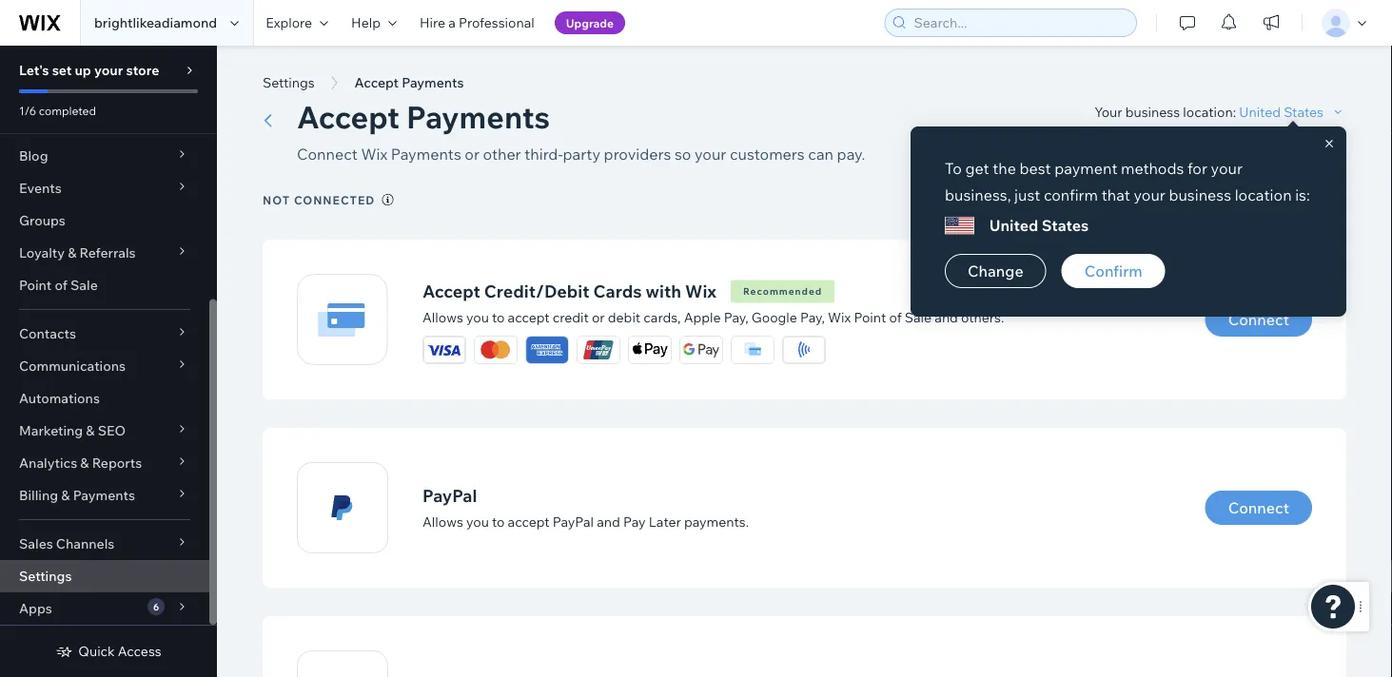 Task type: locate. For each thing, give the bounding box(es) containing it.
your
[[1095, 103, 1123, 120]]

0 vertical spatial accept
[[355, 74, 399, 91]]

2 accept from the top
[[508, 514, 550, 530]]

united down just
[[990, 216, 1039, 235]]

0 horizontal spatial states
[[1042, 216, 1089, 235]]

2 allows from the top
[[423, 514, 463, 530]]

help
[[351, 14, 381, 31]]

groups link
[[0, 205, 209, 237]]

1 vertical spatial settings
[[19, 568, 72, 585]]

1 horizontal spatial sale
[[905, 309, 932, 326]]

communications button
[[0, 350, 209, 383]]

your right so
[[695, 145, 727, 164]]

6
[[153, 601, 159, 613]]

accept
[[508, 309, 550, 326], [508, 514, 550, 530]]

accept inside button
[[355, 74, 399, 91]]

payments down the analytics & reports popup button
[[73, 487, 135, 504]]

0 vertical spatial of
[[55, 277, 67, 294]]

1 vertical spatial states
[[1042, 216, 1089, 235]]

0 vertical spatial paypal
[[423, 485, 477, 507]]

& inside the analytics & reports popup button
[[80, 455, 89, 472]]

1 vertical spatial connect
[[1228, 310, 1290, 329]]

0 vertical spatial wix
[[361, 145, 388, 164]]

0 vertical spatial connect button
[[1206, 303, 1312, 337]]

0 horizontal spatial pay
[[623, 514, 646, 530]]

sale down loyalty & referrals
[[70, 277, 98, 294]]

2 to from the top
[[492, 514, 505, 530]]

& inside loyalty & referrals popup button
[[68, 245, 76, 261]]

1 vertical spatial sale
[[905, 309, 932, 326]]

2 you from the top
[[466, 514, 489, 530]]

your business location:
[[1095, 103, 1239, 120]]

business
[[1126, 103, 1180, 120], [1169, 186, 1232, 205]]

1 vertical spatial allows
[[423, 514, 463, 530]]

payments inside button
[[402, 74, 464, 91]]

settings down sales
[[19, 568, 72, 585]]

and left later
[[597, 514, 620, 530]]

for
[[1188, 159, 1208, 178]]

0 horizontal spatial point
[[19, 277, 52, 294]]

1 vertical spatial you
[[466, 514, 489, 530]]

1 vertical spatial to
[[492, 514, 505, 530]]

business,
[[945, 186, 1011, 205]]

2 vertical spatial connect
[[1228, 499, 1290, 518]]

payment
[[1055, 159, 1118, 178]]

& for billing
[[61, 487, 70, 504]]

or for payments
[[465, 145, 480, 164]]

pay
[[724, 309, 745, 326], [800, 309, 822, 326], [623, 514, 646, 530]]

1 horizontal spatial pay
[[724, 309, 745, 326]]

upgrade
[[566, 16, 614, 30]]

0 vertical spatial settings
[[263, 74, 315, 91]]

get
[[966, 159, 989, 178]]

1 vertical spatial accept
[[297, 98, 400, 136]]

marketing
[[19, 423, 83, 439]]

accept up "visa" image
[[423, 281, 480, 302]]

wix right google
[[828, 309, 851, 326]]

0 vertical spatial states
[[1284, 103, 1324, 120]]

sales
[[19, 536, 53, 552]]

& inside billing & payments popup button
[[61, 487, 70, 504]]

& right billing
[[61, 487, 70, 504]]

sidebar element
[[0, 0, 217, 678]]

2 horizontal spatial wix
[[828, 309, 851, 326]]

contacts
[[19, 326, 76, 342]]

& for marketing
[[86, 423, 95, 439]]

0 vertical spatial connect
[[297, 145, 358, 164]]

0 vertical spatial or
[[465, 145, 480, 164]]

of left others.
[[889, 309, 902, 326]]

credit/debit
[[484, 281, 590, 302]]

0 horizontal spatial settings
[[19, 568, 72, 585]]

payments down hire
[[402, 74, 464, 91]]

of down loyalty & referrals
[[55, 277, 67, 294]]

pay right apple
[[724, 309, 745, 326]]

apple pay image
[[629, 337, 671, 363]]

pay left later
[[623, 514, 646, 530]]

2 vertical spatial accept
[[423, 281, 480, 302]]

0 vertical spatial allows
[[423, 309, 463, 326]]

0 vertical spatial united states
[[1239, 103, 1324, 120]]

wix up connected
[[361, 145, 388, 164]]

,
[[745, 309, 749, 326], [822, 309, 825, 326]]

of
[[55, 277, 67, 294], [889, 309, 902, 326]]

billing & payments
[[19, 487, 135, 504]]

your inside sidebar element
[[94, 62, 123, 79]]

1 horizontal spatial states
[[1284, 103, 1324, 120]]

automations
[[19, 390, 100, 407]]

and inside "paypal allows you to accept paypal and pay later payments."
[[597, 514, 620, 530]]

connect
[[297, 145, 358, 164], [1228, 310, 1290, 329], [1228, 499, 1290, 518]]

1 horizontal spatial ,
[[822, 309, 825, 326]]

& inside marketing & seo dropdown button
[[86, 423, 95, 439]]

blog button
[[0, 140, 209, 172]]

1/6
[[19, 103, 36, 118]]

you
[[466, 309, 489, 326], [466, 514, 489, 530]]

seo
[[98, 423, 126, 439]]

providers
[[604, 145, 671, 164]]

or left debit
[[592, 309, 605, 326]]

methods
[[1121, 159, 1184, 178]]

0 horizontal spatial wix
[[361, 145, 388, 164]]

0 horizontal spatial sale
[[70, 277, 98, 294]]

1 horizontal spatial and
[[935, 309, 958, 326]]

payments
[[402, 74, 464, 91], [407, 98, 550, 136], [391, 145, 461, 164], [73, 487, 135, 504]]

quick access
[[78, 643, 161, 660]]

, up tap to pay on mobile icon
[[822, 309, 825, 326]]

1/6 completed
[[19, 103, 96, 118]]

united states right location:
[[1239, 103, 1324, 120]]

location:
[[1183, 103, 1236, 120]]

0 vertical spatial united
[[1239, 103, 1281, 120]]

1 horizontal spatial or
[[592, 309, 605, 326]]

connect inside accept payments connect wix payments or other third-party providers so your customers can pay.
[[297, 145, 358, 164]]

& right "loyalty"
[[68, 245, 76, 261]]

united states down just
[[990, 216, 1089, 235]]

1 horizontal spatial united states
[[1239, 103, 1324, 120]]

&
[[68, 245, 76, 261], [86, 423, 95, 439], [80, 455, 89, 472], [61, 487, 70, 504]]

0 vertical spatial to
[[492, 309, 505, 326]]

0 horizontal spatial and
[[597, 514, 620, 530]]

1 vertical spatial accept
[[508, 514, 550, 530]]

& left reports
[[80, 455, 89, 472]]

united
[[1239, 103, 1281, 120], [990, 216, 1039, 235]]

completed
[[39, 103, 96, 118]]

1 vertical spatial wix
[[685, 281, 717, 302]]

a
[[448, 14, 456, 31]]

2 connect button from the top
[[1206, 491, 1312, 525]]

0 vertical spatial accept
[[508, 309, 550, 326]]

change button
[[945, 254, 1047, 288]]

settings for settings button
[[263, 74, 315, 91]]

your right the up
[[94, 62, 123, 79]]

1 vertical spatial business
[[1169, 186, 1232, 205]]

accept for accept payments
[[355, 74, 399, 91]]

1 horizontal spatial paypal
[[553, 514, 594, 530]]

settings button
[[253, 69, 324, 97]]

settings inside button
[[263, 74, 315, 91]]

cards,
[[644, 309, 681, 326]]

other
[[483, 145, 521, 164]]

sale left others.
[[905, 309, 932, 326]]

settings for settings link
[[19, 568, 72, 585]]

events
[[19, 180, 62, 197]]

0 vertical spatial point
[[19, 277, 52, 294]]

hire a professional
[[420, 14, 535, 31]]

0 vertical spatial and
[[935, 309, 958, 326]]

united right location:
[[1239, 103, 1281, 120]]

and left others.
[[935, 309, 958, 326]]

help button
[[340, 0, 408, 46]]

google pay image
[[681, 337, 722, 363]]

confirm button
[[1062, 254, 1166, 288]]

or left other
[[465, 145, 480, 164]]

1 horizontal spatial wix
[[685, 281, 717, 302]]

not
[[263, 193, 290, 207]]

your right for on the right top of page
[[1211, 159, 1243, 178]]

, left google
[[745, 309, 749, 326]]

states up is:
[[1284, 103, 1324, 120]]

connect for allows you to accept credit or debit cards,
[[1228, 310, 1290, 329]]

accept credit/debit cards with wix
[[423, 281, 717, 302]]

1 horizontal spatial settings
[[263, 74, 315, 91]]

0 horizontal spatial united states
[[990, 216, 1089, 235]]

accept for accept credit/debit cards with wix
[[423, 281, 480, 302]]

states down "confirm"
[[1042, 216, 1089, 235]]

0 horizontal spatial ,
[[745, 309, 749, 326]]

0 vertical spatial sale
[[70, 277, 98, 294]]

events button
[[0, 172, 209, 205]]

location
[[1235, 186, 1292, 205]]

point of sale link
[[0, 269, 209, 302]]

& left the seo
[[86, 423, 95, 439]]

1 vertical spatial connect button
[[1206, 491, 1312, 525]]

0 vertical spatial you
[[466, 309, 489, 326]]

apple
[[684, 309, 721, 326]]

mastercard image
[[475, 337, 517, 363]]

your
[[94, 62, 123, 79], [695, 145, 727, 164], [1211, 159, 1243, 178], [1134, 186, 1166, 205]]

set
[[52, 62, 72, 79]]

1 vertical spatial point
[[854, 309, 886, 326]]

business right "your"
[[1126, 103, 1180, 120]]

1 horizontal spatial united
[[1239, 103, 1281, 120]]

0 horizontal spatial of
[[55, 277, 67, 294]]

or inside accept payments connect wix payments or other third-party providers so your customers can pay.
[[465, 145, 480, 164]]

1 horizontal spatial of
[[889, 309, 902, 326]]

of inside sidebar element
[[55, 277, 67, 294]]

not connected
[[263, 193, 375, 207]]

pay up tap to pay on mobile icon
[[800, 309, 822, 326]]

settings down explore
[[263, 74, 315, 91]]

1 vertical spatial or
[[592, 309, 605, 326]]

0 horizontal spatial united
[[990, 216, 1039, 235]]

allows inside "paypal allows you to accept paypal and pay later payments."
[[423, 514, 463, 530]]

0 horizontal spatial paypal
[[423, 485, 477, 507]]

0 horizontal spatial or
[[465, 145, 480, 164]]

business down for on the right top of page
[[1169, 186, 1232, 205]]

1 connect button from the top
[[1206, 303, 1312, 337]]

wix up apple
[[685, 281, 717, 302]]

settings inside sidebar element
[[19, 568, 72, 585]]

accept payments button
[[345, 69, 473, 97]]

wix inside accept payments connect wix payments or other third-party providers so your customers can pay.
[[361, 145, 388, 164]]

accept down "help" button
[[355, 74, 399, 91]]

accept down settings button
[[297, 98, 400, 136]]

accept inside accept payments connect wix payments or other third-party providers so your customers can pay.
[[297, 98, 400, 136]]

wix
[[361, 145, 388, 164], [685, 281, 717, 302], [828, 309, 851, 326]]

connect button for allows you to accept paypal and pay later payments.
[[1206, 491, 1312, 525]]

1 vertical spatial and
[[597, 514, 620, 530]]



Task type: describe. For each thing, give the bounding box(es) containing it.
sales channels button
[[0, 528, 209, 561]]

Search... field
[[908, 10, 1131, 36]]

states inside button
[[1284, 103, 1324, 120]]

2 , from the left
[[822, 309, 825, 326]]

to inside "paypal allows you to accept paypal and pay later payments."
[[492, 514, 505, 530]]

united states inside button
[[1239, 103, 1324, 120]]

store
[[126, 62, 159, 79]]

settings link
[[0, 561, 209, 593]]

2 vertical spatial wix
[[828, 309, 851, 326]]

reports
[[92, 455, 142, 472]]

third-
[[525, 145, 563, 164]]

1 accept from the top
[[508, 309, 550, 326]]

loyalty & referrals button
[[0, 237, 209, 269]]

just
[[1015, 186, 1041, 205]]

referrals
[[79, 245, 136, 261]]

or for you
[[592, 309, 605, 326]]

accept payments connect wix payments or other third-party providers so your customers can pay.
[[297, 98, 865, 164]]

visa image
[[424, 337, 465, 363]]

connected
[[294, 193, 375, 207]]

united states button
[[1239, 103, 1347, 120]]

confirm
[[1085, 262, 1143, 281]]

debit
[[608, 309, 641, 326]]

that
[[1102, 186, 1131, 205]]

loyalty
[[19, 245, 65, 261]]

amex image
[[526, 337, 568, 363]]

analytics
[[19, 455, 77, 472]]

customers
[[730, 145, 805, 164]]

0 vertical spatial business
[[1126, 103, 1180, 120]]

payments down accept payments button
[[391, 145, 461, 164]]

tap to pay on mobile image
[[783, 337, 825, 363]]

payments inside popup button
[[73, 487, 135, 504]]

analytics & reports button
[[0, 447, 209, 480]]

connect button for allows you to accept credit or debit cards,
[[1206, 303, 1312, 337]]

best
[[1020, 159, 1051, 178]]

professional
[[459, 14, 535, 31]]

1 vertical spatial united
[[990, 216, 1039, 235]]

marketing & seo button
[[0, 415, 209, 447]]

up
[[75, 62, 91, 79]]

credit
[[553, 309, 589, 326]]

to get the best payment methods for your business, just confirm that your business location is:
[[945, 159, 1310, 205]]

sale inside sidebar element
[[70, 277, 98, 294]]

your down methods
[[1134, 186, 1166, 205]]

point of sale
[[19, 277, 98, 294]]

groups
[[19, 212, 65, 229]]

pay.
[[837, 145, 865, 164]]

1 you from the top
[[466, 309, 489, 326]]

accept inside "paypal allows you to accept paypal and pay later payments."
[[508, 514, 550, 530]]

loyalty & referrals
[[19, 245, 136, 261]]

pay inside "paypal allows you to accept paypal and pay later payments."
[[623, 514, 646, 530]]

let's
[[19, 62, 49, 79]]

access
[[118, 643, 161, 660]]

accept payments
[[355, 74, 464, 91]]

is:
[[1295, 186, 1310, 205]]

brightlikeadiamond
[[94, 14, 217, 31]]

sales channels
[[19, 536, 115, 552]]

accept for accept payments connect wix payments or other third-party providers so your customers can pay.
[[297, 98, 400, 136]]

payments up other
[[407, 98, 550, 136]]

1 allows from the top
[[423, 309, 463, 326]]

1 , from the left
[[745, 309, 749, 326]]

2 horizontal spatial pay
[[800, 309, 822, 326]]

1 to from the top
[[492, 309, 505, 326]]

payments.
[[684, 514, 749, 530]]

explore
[[266, 14, 312, 31]]

1 vertical spatial paypal
[[553, 514, 594, 530]]

blog
[[19, 148, 48, 164]]

automations link
[[0, 383, 209, 415]]

contacts button
[[0, 318, 209, 350]]

billing
[[19, 487, 58, 504]]

change
[[968, 262, 1024, 281]]

business inside to get the best payment methods for your business, just confirm that your business location is:
[[1169, 186, 1232, 205]]

1 vertical spatial of
[[889, 309, 902, 326]]

communications
[[19, 358, 126, 375]]

wix point of sale image
[[740, 337, 766, 363]]

quick access button
[[56, 643, 161, 661]]

allows you to accept credit or debit cards, apple pay , google pay , wix point of sale and others.
[[423, 309, 1004, 326]]

hire a professional link
[[408, 0, 546, 46]]

upgrade button
[[555, 11, 625, 34]]

connect for allows you to accept paypal and pay later payments.
[[1228, 499, 1290, 518]]

point inside sidebar element
[[19, 277, 52, 294]]

you inside "paypal allows you to accept paypal and pay later payments."
[[466, 514, 489, 530]]

with
[[646, 281, 682, 302]]

recommended
[[743, 285, 823, 297]]

can
[[808, 145, 834, 164]]

1 horizontal spatial point
[[854, 309, 886, 326]]

party
[[563, 145, 601, 164]]

your inside accept payments connect wix payments or other third-party providers so your customers can pay.
[[695, 145, 727, 164]]

let's set up your store
[[19, 62, 159, 79]]

hire
[[420, 14, 445, 31]]

chinaunionpay image
[[578, 337, 620, 363]]

so
[[675, 145, 691, 164]]

& for analytics
[[80, 455, 89, 472]]

& for loyalty
[[68, 245, 76, 261]]

marketing & seo
[[19, 423, 126, 439]]

analytics & reports
[[19, 455, 142, 472]]

to
[[945, 159, 962, 178]]

united inside button
[[1239, 103, 1281, 120]]

the
[[993, 159, 1016, 178]]

channels
[[56, 536, 115, 552]]

confirm
[[1044, 186, 1098, 205]]

paypal allows you to accept paypal and pay later payments.
[[423, 485, 749, 530]]

cards
[[593, 281, 642, 302]]

1 vertical spatial united states
[[990, 216, 1089, 235]]

quick
[[78, 643, 115, 660]]

others.
[[961, 309, 1004, 326]]

apps
[[19, 601, 52, 617]]

billing & payments button
[[0, 480, 209, 512]]



Task type: vqa. For each thing, say whether or not it's contained in the screenshot.
Settings link
yes



